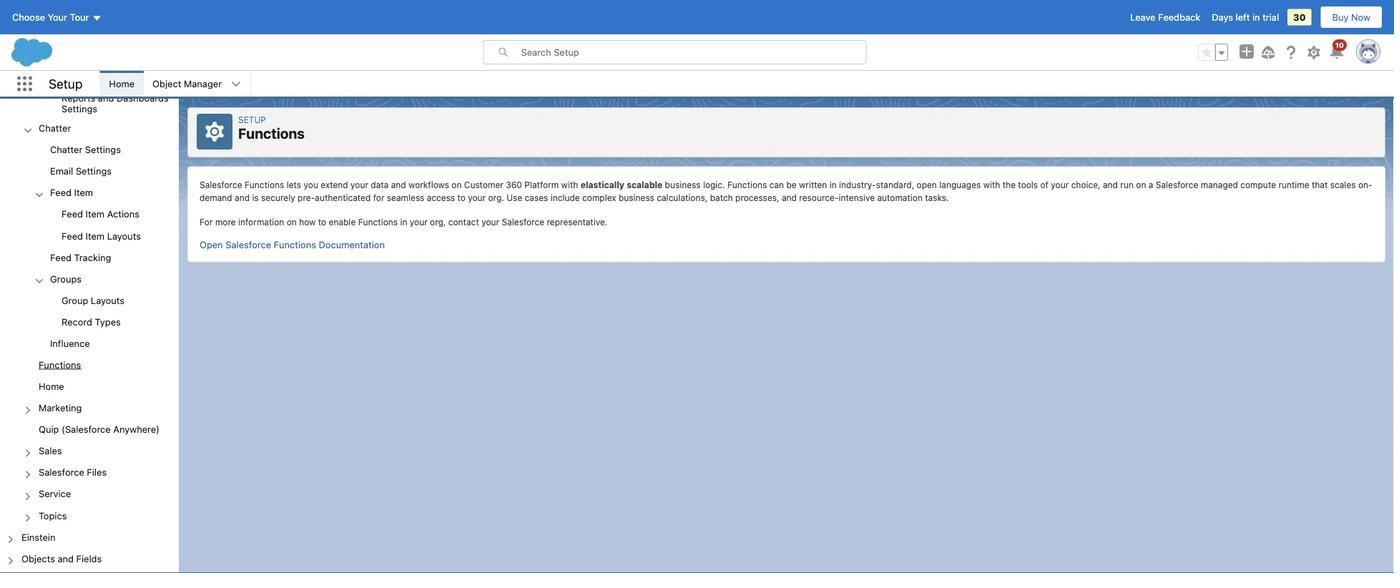 Task type: describe. For each thing, give the bounding box(es) containing it.
10
[[1335, 41, 1344, 49]]

feed item actions link
[[62, 209, 139, 222]]

chatter for chatter settings
[[50, 144, 83, 155]]

choose your tour button
[[11, 6, 103, 29]]

objects
[[21, 553, 55, 564]]

choose your tour
[[12, 12, 89, 23]]

1 horizontal spatial on
[[452, 180, 462, 190]]

industry-
[[839, 180, 876, 190]]

managed
[[1201, 180, 1238, 190]]

service
[[39, 488, 71, 499]]

leave feedback link
[[1130, 12, 1201, 23]]

objects and fields link
[[21, 553, 102, 566]]

record types link
[[62, 316, 121, 329]]

salesforce inside business logic. functions can be written in industry-standard, open languages with the tools of your choice, and run on a salesforce managed compute runtime that scales on- demand and is securely pre-authenticated for seamless access to your org. use cases include complex business calculations, batch processes, and resource-intensive automation tasks.
[[1156, 180, 1198, 190]]

chatter tree item
[[0, 118, 179, 355]]

and left is on the left top of the page
[[235, 193, 250, 203]]

salesforce down "information"
[[226, 239, 271, 250]]

layouts inside feed item layouts link
[[107, 230, 141, 241]]

feed item link
[[50, 187, 93, 200]]

salesforce inside "link"
[[39, 467, 84, 478]]

email
[[50, 166, 73, 176]]

chatter for chatter link
[[39, 123, 71, 133]]

tour
[[70, 12, 89, 23]]

logic.
[[703, 180, 725, 190]]

and inside reports and dashboards settings
[[98, 93, 114, 103]]

manager
[[184, 78, 222, 89]]

languages
[[939, 180, 981, 190]]

complex
[[582, 193, 616, 203]]

be
[[787, 180, 797, 190]]

and left fields at the bottom left of the page
[[58, 553, 74, 564]]

leave feedback
[[1130, 12, 1201, 23]]

feed item
[[50, 187, 93, 198]]

lets
[[287, 180, 301, 190]]

service link
[[39, 488, 71, 501]]

reports
[[62, 93, 95, 103]]

0 vertical spatial business
[[665, 180, 701, 190]]

securely
[[261, 193, 295, 203]]

choose
[[12, 12, 45, 23]]

functions down the setup link
[[238, 125, 305, 142]]

0 horizontal spatial in
[[400, 217, 407, 227]]

representative.
[[547, 217, 608, 227]]

item for layouts
[[86, 230, 105, 241]]

your down customer on the top left of page
[[468, 193, 486, 203]]

1 with from the left
[[561, 180, 578, 190]]

influence link
[[50, 338, 90, 351]]

feed item tree item
[[0, 183, 179, 247]]

0 horizontal spatial home link
[[39, 381, 64, 394]]

and up seamless
[[391, 180, 406, 190]]

(salesforce
[[62, 424, 111, 435]]

feed tracking link
[[50, 252, 111, 265]]

groups tree item
[[0, 269, 179, 333]]

reports and dashboards settings link
[[62, 93, 179, 114]]

for more information on how to enable functions in your org, contact your salesforce representative.
[[200, 217, 608, 227]]

your left data
[[351, 180, 368, 190]]

your down org.
[[482, 217, 499, 227]]

you
[[304, 180, 318, 190]]

in inside business logic. functions can be written in industry-standard, open languages with the tools of your choice, and run on a salesforce managed compute runtime that scales on- demand and is securely pre-authenticated for seamless access to your org. use cases include complex business calculations, batch processes, and resource-intensive automation tasks.
[[830, 180, 837, 190]]

Search Setup text field
[[521, 41, 866, 64]]

group layouts link
[[62, 295, 125, 308]]

is
[[252, 193, 259, 203]]

functions down how
[[274, 239, 316, 250]]

open salesforce functions documentation link
[[200, 239, 385, 250]]

0 vertical spatial home link
[[100, 71, 143, 97]]

marketing link
[[39, 402, 82, 415]]

360
[[506, 180, 522, 190]]

salesforce files
[[39, 467, 107, 478]]

include
[[551, 193, 580, 203]]

object manager
[[152, 78, 222, 89]]

the
[[1003, 180, 1016, 190]]

salesforce functions lets you extend your data and workflows on customer 360 platform with elastically scalable
[[200, 180, 663, 190]]

tracking
[[74, 252, 111, 262]]

with inside business logic. functions can be written in industry-standard, open languages with the tools of your choice, and run on a salesforce managed compute runtime that scales on- demand and is securely pre-authenticated for seamless access to your org. use cases include complex business calculations, batch processes, and resource-intensive automation tasks.
[[983, 180, 1000, 190]]

0 vertical spatial in
[[1253, 12, 1260, 23]]

files
[[87, 467, 107, 478]]

extend
[[321, 180, 348, 190]]

workflows
[[409, 180, 449, 190]]

seamless
[[387, 193, 424, 203]]

quip (salesforce anywhere)
[[39, 424, 160, 435]]

open
[[200, 239, 223, 250]]

actions
[[107, 209, 139, 219]]

group
[[62, 295, 88, 305]]

and left run
[[1103, 180, 1118, 190]]

platform
[[525, 180, 559, 190]]

data
[[371, 180, 389, 190]]

influence
[[50, 338, 90, 348]]

setup functions
[[238, 114, 305, 142]]

feed for feed item actions
[[62, 209, 83, 219]]

demand
[[200, 193, 232, 203]]

buy
[[1332, 12, 1349, 23]]

calculations,
[[657, 193, 708, 203]]



Task type: locate. For each thing, give the bounding box(es) containing it.
object
[[152, 78, 181, 89]]

10 button
[[1328, 39, 1347, 61]]

days
[[1212, 12, 1233, 23]]

access
[[427, 193, 455, 203]]

0 vertical spatial layouts
[[107, 230, 141, 241]]

feed item layouts
[[62, 230, 141, 241]]

functions
[[238, 125, 305, 142], [245, 180, 284, 190], [728, 180, 767, 190], [358, 217, 398, 227], [274, 239, 316, 250], [39, 359, 81, 370]]

your
[[48, 12, 67, 23]]

scalable
[[627, 180, 663, 190]]

salesforce
[[200, 180, 242, 190], [1156, 180, 1198, 190], [502, 217, 544, 227], [226, 239, 271, 250], [39, 467, 84, 478]]

functions link
[[39, 359, 81, 372]]

tools
[[1018, 180, 1038, 190]]

documentation
[[319, 239, 385, 250]]

runtime
[[1279, 180, 1310, 190]]

feed for feed item layouts
[[62, 230, 83, 241]]

group for chatter
[[0, 140, 179, 355]]

process automation image
[[0, 570, 179, 573]]

sales
[[39, 445, 62, 456]]

0 vertical spatial home
[[109, 78, 135, 89]]

home down functions link
[[39, 381, 64, 392]]

with
[[561, 180, 578, 190], [983, 180, 1000, 190]]

layouts up types
[[91, 295, 125, 305]]

settings up email settings
[[85, 144, 121, 155]]

tasks.
[[925, 193, 949, 203]]

feed down email
[[50, 187, 72, 198]]

feed inside feed item link
[[50, 187, 72, 198]]

org.
[[488, 193, 504, 203]]

that
[[1312, 180, 1328, 190]]

functions tree item
[[0, 355, 179, 376]]

0 vertical spatial settings
[[62, 103, 97, 114]]

item
[[74, 187, 93, 198], [86, 209, 105, 219], [86, 230, 105, 241]]

reports and dashboards settings
[[62, 93, 169, 114]]

1 vertical spatial in
[[830, 180, 837, 190]]

open salesforce functions documentation
[[200, 239, 385, 250]]

business down 'scalable'
[[619, 193, 654, 203]]

authenticated
[[315, 193, 371, 203]]

0 vertical spatial chatter
[[39, 123, 71, 133]]

item down email settings 'link' at top left
[[74, 187, 93, 198]]

settings for email
[[76, 166, 112, 176]]

group for groups
[[0, 290, 179, 333]]

setup for setup
[[49, 76, 83, 91]]

to right access
[[457, 193, 466, 203]]

1 horizontal spatial in
[[830, 180, 837, 190]]

pre-
[[298, 193, 315, 203]]

1 horizontal spatial with
[[983, 180, 1000, 190]]

to inside business logic. functions can be written in industry-standard, open languages with the tools of your choice, and run on a salesforce managed compute runtime that scales on- demand and is securely pre-authenticated for seamless access to your org. use cases include complex business calculations, batch processes, and resource-intensive automation tasks.
[[457, 193, 466, 203]]

group containing group layouts
[[0, 290, 179, 333]]

email settings
[[50, 166, 112, 176]]

customer
[[464, 180, 504, 190]]

functions inside 'tree item'
[[39, 359, 81, 370]]

functions up the processes,
[[728, 180, 767, 190]]

buy now
[[1332, 12, 1371, 23]]

and down be
[[782, 193, 797, 203]]

item for actions
[[86, 209, 105, 219]]

standard,
[[876, 180, 914, 190]]

compute
[[1241, 180, 1276, 190]]

with left 'the'
[[983, 180, 1000, 190]]

setup link
[[238, 114, 266, 124]]

0 horizontal spatial business
[[619, 193, 654, 203]]

2 with from the left
[[983, 180, 1000, 190]]

1 vertical spatial to
[[318, 217, 326, 227]]

0 horizontal spatial on
[[287, 217, 297, 227]]

your right the of
[[1051, 180, 1069, 190]]

1 vertical spatial business
[[619, 193, 654, 203]]

1 vertical spatial home link
[[39, 381, 64, 394]]

functions down for
[[358, 217, 398, 227]]

run
[[1121, 180, 1134, 190]]

a
[[1149, 180, 1153, 190]]

home link left object
[[100, 71, 143, 97]]

group layouts
[[62, 295, 125, 305]]

chatter up chatter settings
[[39, 123, 71, 133]]

feed inside feed item layouts link
[[62, 230, 83, 241]]

salesforce files link
[[39, 467, 107, 480]]

0 horizontal spatial with
[[561, 180, 578, 190]]

1 vertical spatial layouts
[[91, 295, 125, 305]]

for
[[373, 193, 384, 203]]

item down feed item actions link
[[86, 230, 105, 241]]

2 horizontal spatial in
[[1253, 12, 1260, 23]]

chatter settings link
[[50, 144, 121, 157]]

home up reports and dashboards settings link
[[109, 78, 135, 89]]

salesforce up service
[[39, 467, 84, 478]]

setup inside setup functions
[[238, 114, 266, 124]]

feed down feed item link
[[62, 209, 83, 219]]

settings inside reports and dashboards settings
[[62, 103, 97, 114]]

automation
[[877, 193, 923, 203]]

fields
[[76, 553, 102, 564]]

einstein link
[[21, 531, 55, 544]]

your left org,
[[410, 217, 428, 227]]

dashboards
[[117, 93, 169, 103]]

1 horizontal spatial home link
[[100, 71, 143, 97]]

more
[[215, 217, 236, 227]]

objects and fields
[[21, 553, 102, 564]]

group containing chatter settings
[[0, 140, 179, 355]]

settings inside email settings 'link'
[[76, 166, 112, 176]]

resource-
[[799, 193, 839, 203]]

setup for setup functions
[[238, 114, 266, 124]]

item up feed item layouts
[[86, 209, 105, 219]]

0 horizontal spatial home
[[39, 381, 64, 392]]

1 vertical spatial item
[[86, 209, 105, 219]]

2 horizontal spatial on
[[1136, 180, 1146, 190]]

salesforce right a
[[1156, 180, 1198, 190]]

home
[[109, 78, 135, 89], [39, 381, 64, 392]]

1 horizontal spatial home
[[109, 78, 135, 89]]

feed inside feed item actions link
[[62, 209, 83, 219]]

2 vertical spatial settings
[[76, 166, 112, 176]]

1 vertical spatial settings
[[85, 144, 121, 155]]

group containing reports and dashboards settings
[[0, 0, 179, 527]]

0 vertical spatial setup
[[49, 76, 83, 91]]

trial
[[1263, 12, 1279, 23]]

with up include
[[561, 180, 578, 190]]

types
[[95, 316, 121, 327]]

functions inside business logic. functions can be written in industry-standard, open languages with the tools of your choice, and run on a salesforce managed compute runtime that scales on- demand and is securely pre-authenticated for seamless access to your org. use cases include complex business calculations, batch processes, and resource-intensive automation tasks.
[[728, 180, 767, 190]]

chatter up email
[[50, 144, 83, 155]]

feed for feed tracking
[[50, 252, 72, 262]]

choice,
[[1071, 180, 1101, 190]]

layouts inside the group layouts link
[[91, 295, 125, 305]]

chatter link
[[39, 123, 71, 136]]

feedback
[[1158, 12, 1201, 23]]

feed for feed item
[[50, 187, 72, 198]]

feed inside feed tracking link
[[50, 252, 72, 262]]

1 vertical spatial home
[[39, 381, 64, 392]]

to right how
[[318, 217, 326, 227]]

on inside business logic. functions can be written in industry-standard, open languages with the tools of your choice, and run on a salesforce managed compute runtime that scales on- demand and is securely pre-authenticated for seamless access to your org. use cases include complex business calculations, batch processes, and resource-intensive automation tasks.
[[1136, 180, 1146, 190]]

record
[[62, 316, 92, 327]]

in
[[1253, 12, 1260, 23], [830, 180, 837, 190], [400, 217, 407, 227]]

and right 'reports'
[[98, 93, 114, 103]]

feed up 'groups'
[[50, 252, 72, 262]]

settings down chatter settings link
[[76, 166, 112, 176]]

scales
[[1330, 180, 1356, 190]]

business logic. functions can be written in industry-standard, open languages with the tools of your choice, and run on a salesforce managed compute runtime that scales on- demand and is securely pre-authenticated for seamless access to your org. use cases include complex business calculations, batch processes, and resource-intensive automation tasks.
[[200, 180, 1373, 203]]

settings up chatter link
[[62, 103, 97, 114]]

for
[[200, 217, 213, 227]]

cases
[[525, 193, 548, 203]]

layouts down actions
[[107, 230, 141, 241]]

in right left
[[1253, 12, 1260, 23]]

anywhere)
[[113, 424, 160, 435]]

processes,
[[735, 193, 779, 203]]

2 vertical spatial item
[[86, 230, 105, 241]]

0 vertical spatial to
[[457, 193, 466, 203]]

0 vertical spatial item
[[74, 187, 93, 198]]

group
[[0, 0, 179, 527], [1198, 44, 1228, 61], [0, 140, 179, 355], [0, 204, 179, 247], [0, 290, 179, 333]]

functions down influence link
[[39, 359, 81, 370]]

in down seamless
[[400, 217, 407, 227]]

elastically
[[581, 180, 625, 190]]

salesforce down the use
[[502, 217, 544, 227]]

enable
[[329, 217, 356, 227]]

settings inside chatter settings link
[[85, 144, 121, 155]]

of
[[1041, 180, 1049, 190]]

in up resource- at the top right of the page
[[830, 180, 837, 190]]

0 horizontal spatial setup
[[49, 76, 83, 91]]

1 horizontal spatial business
[[665, 180, 701, 190]]

can
[[770, 180, 784, 190]]

on-
[[1358, 180, 1373, 190]]

1 vertical spatial setup
[[238, 114, 266, 124]]

1 vertical spatial chatter
[[50, 144, 83, 155]]

sales link
[[39, 445, 62, 458]]

home link up the marketing
[[39, 381, 64, 394]]

1 horizontal spatial setup
[[238, 114, 266, 124]]

functions up is on the left top of the page
[[245, 180, 284, 190]]

email settings link
[[50, 166, 112, 179]]

on left a
[[1136, 180, 1146, 190]]

feed
[[50, 187, 72, 198], [62, 209, 83, 219], [62, 230, 83, 241], [50, 252, 72, 262]]

settings for chatter
[[85, 144, 121, 155]]

0 horizontal spatial to
[[318, 217, 326, 227]]

business
[[665, 180, 701, 190], [619, 193, 654, 203]]

on up access
[[452, 180, 462, 190]]

information
[[238, 217, 284, 227]]

written
[[799, 180, 827, 190]]

group for feed item
[[0, 204, 179, 247]]

business up calculations,
[[665, 180, 701, 190]]

left
[[1236, 12, 1250, 23]]

feed item layouts link
[[62, 230, 141, 243]]

30
[[1293, 12, 1306, 23]]

leave
[[1130, 12, 1156, 23]]

feed up the feed tracking on the left
[[62, 230, 83, 241]]

1 horizontal spatial to
[[457, 193, 466, 203]]

2 vertical spatial in
[[400, 217, 407, 227]]

salesforce up demand at the left top of the page
[[200, 180, 242, 190]]

on left how
[[287, 217, 297, 227]]

group containing feed item actions
[[0, 204, 179, 247]]

quip
[[39, 424, 59, 435]]



Task type: vqa. For each thing, say whether or not it's contained in the screenshot.
Status : Working
no



